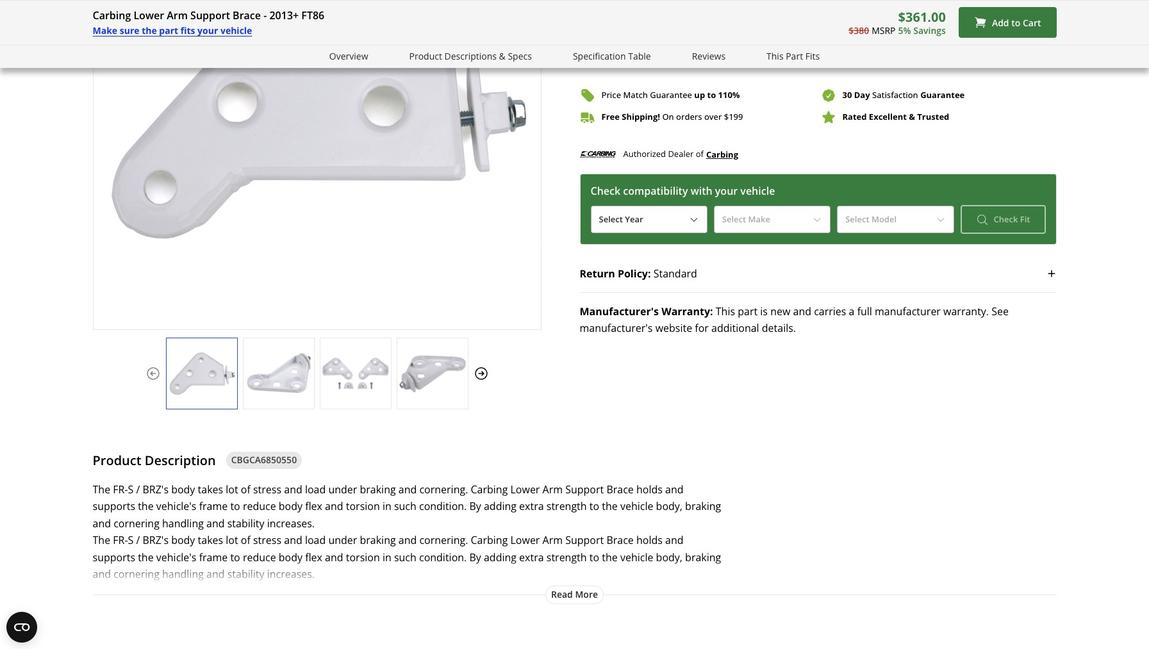 Task type: vqa. For each thing, say whether or not it's contained in the screenshot.
cornering to the bottom
yes



Task type: locate. For each thing, give the bounding box(es) containing it.
0 vertical spatial adding
[[484, 500, 517, 514]]

1 vertical spatial the
[[93, 533, 110, 548]]

support inside carbing lower arm support brace - 2013+ ft86 make sure the part fits your vehicle
[[190, 8, 230, 22]]

over
[[704, 111, 722, 123]]

0 vertical spatial of
[[696, 148, 704, 160]]

extra
[[519, 500, 544, 514], [519, 550, 544, 565]]

your right fits
[[198, 24, 218, 37]]

cbgca6850550 carbing lower arm support brace - 2013+ ft86, image
[[166, 351, 237, 396], [243, 351, 314, 396], [320, 351, 391, 396], [397, 351, 468, 396]]

0 vertical spatial frame
[[199, 500, 228, 514]]

1 vertical spatial add
[[803, 46, 820, 58]]

part left is
[[738, 305, 758, 319]]

0 vertical spatial the
[[93, 483, 110, 497]]

1 adding from the top
[[484, 500, 517, 514]]

0 vertical spatial cornering.
[[420, 483, 468, 497]]

supports up features
[[93, 550, 135, 565]]

0 horizontal spatial part
[[159, 24, 178, 37]]

1 vertical spatial body,
[[656, 550, 683, 565]]

2 reduce from the top
[[243, 550, 276, 565]]

cart
[[1023, 16, 1041, 29], [834, 46, 852, 58]]

2 vertical spatial arm
[[543, 533, 563, 548]]

0 vertical spatial /
[[136, 483, 140, 497]]

0 vertical spatial load
[[305, 483, 326, 497]]

s
[[128, 483, 134, 497], [128, 533, 134, 548]]

0 vertical spatial torsion
[[346, 500, 380, 514]]

30 left day
[[843, 89, 852, 101]]

0 horizontal spatial cart
[[834, 46, 852, 58]]

1 brz's from the top
[[143, 483, 169, 497]]

Select Make button
[[714, 206, 831, 234]]

1 vertical spatial /
[[136, 533, 140, 548]]

0 vertical spatial lower
[[134, 8, 164, 22]]

1 vertical spatial &
[[909, 111, 915, 123]]

supports
[[93, 500, 135, 514], [93, 550, 135, 565]]

-
[[264, 8, 267, 22]]

2 takes from the top
[[198, 533, 223, 548]]

holds
[[637, 483, 663, 497], [637, 533, 663, 548]]

0 vertical spatial by
[[470, 500, 481, 514]]

2 stress from the top
[[253, 533, 281, 548]]

0 vertical spatial increases.
[[267, 517, 315, 531]]

features
[[93, 584, 134, 598]]

sure
[[120, 24, 139, 37]]

1 vertical spatial your
[[715, 184, 738, 198]]

part
[[159, 24, 178, 37], [738, 305, 758, 319]]

0 horizontal spatial &
[[499, 50, 506, 62]]

0 vertical spatial body,
[[656, 500, 683, 514]]

carbing image
[[580, 146, 616, 163]]

1 vertical spatial holds
[[637, 533, 663, 548]]

the down product description
[[93, 483, 110, 497]]

in
[[383, 500, 392, 514], [383, 550, 392, 565]]

1 strength from the top
[[547, 500, 587, 514]]

1 vertical spatial stability
[[227, 567, 264, 581]]

this inside this part is new and carries a full manufacturer warranty. see manufacturer's website for additional details.
[[716, 305, 735, 319]]

add
[[992, 16, 1009, 29], [803, 46, 820, 58]]

0 horizontal spatial guarantee
[[650, 89, 692, 101]]

$199
[[724, 111, 743, 123]]

1 / from the top
[[136, 483, 140, 497]]

read more
[[551, 588, 598, 601]]

0 vertical spatial part
[[159, 24, 178, 37]]

frame
[[199, 500, 228, 514], [199, 550, 228, 565]]

of
[[696, 148, 704, 160], [241, 483, 251, 497], [241, 533, 251, 548]]

1 load from the top
[[305, 483, 326, 497]]

2 frame from the top
[[199, 550, 228, 565]]

under
[[328, 483, 357, 497], [328, 533, 357, 548]]

msrp
[[872, 24, 896, 37]]

0 vertical spatial &
[[499, 50, 506, 62]]

product
[[409, 50, 442, 62], [93, 452, 141, 469]]

4 cbgca6850550 carbing lower arm support brace - 2013+ ft86, image from the left
[[397, 351, 468, 396]]

2 flex from the top
[[305, 550, 322, 565]]

1 vertical spatial takes
[[198, 533, 223, 548]]

&
[[499, 50, 506, 62], [909, 111, 915, 123]]

0 vertical spatial under
[[328, 483, 357, 497]]

specification table link
[[573, 49, 651, 64]]

match
[[623, 89, 648, 101]]

guarantee
[[650, 89, 692, 101], [921, 89, 965, 101]]

0 in stock: average time to ship: 30 business days
[[664, 4, 904, 18]]

description
[[145, 452, 216, 469]]

1 vertical spatial by
[[470, 550, 481, 565]]

1 vertical spatial product
[[93, 452, 141, 469]]

1 guarantee from the left
[[650, 89, 692, 101]]

Select Year button
[[591, 206, 708, 234]]

braking
[[360, 483, 396, 497], [685, 500, 721, 514], [360, 533, 396, 548], [685, 550, 721, 565]]

0 vertical spatial strength
[[547, 500, 587, 514]]

0 horizontal spatial your
[[198, 24, 218, 37]]

standard
[[654, 267, 697, 281]]

0 vertical spatial takes
[[198, 483, 223, 497]]

/
[[136, 483, 140, 497], [136, 533, 140, 548]]

0 horizontal spatial product
[[93, 452, 141, 469]]

select make image
[[812, 214, 823, 225]]

1 stability from the top
[[227, 517, 264, 531]]

2 extra from the top
[[519, 550, 544, 565]]

1 vertical spatial condition.
[[419, 550, 467, 565]]

1 vehicle's from the top
[[156, 500, 196, 514]]

1 extra from the top
[[519, 500, 544, 514]]

s up features
[[128, 533, 134, 548]]

1 vertical spatial brace
[[607, 483, 634, 497]]

1 vertical spatial vehicle's
[[156, 550, 196, 565]]

time
[[761, 4, 782, 18]]

lower inside carbing lower arm support brace - 2013+ ft86 make sure the part fits your vehicle
[[134, 8, 164, 22]]

1 vertical spatial load
[[305, 533, 326, 548]]

30 right ship:
[[823, 4, 834, 18]]

your inside carbing lower arm support brace - 2013+ ft86 make sure the part fits your vehicle
[[198, 24, 218, 37]]

body
[[171, 483, 195, 497], [279, 500, 303, 514], [171, 533, 195, 548], [279, 550, 303, 565]]

descriptions
[[445, 50, 497, 62]]

1 vertical spatial reduce
[[243, 550, 276, 565]]

0 vertical spatial your
[[198, 24, 218, 37]]

1 vertical spatial adding
[[484, 550, 517, 565]]

vehicle
[[220, 24, 252, 37], [741, 184, 775, 198], [621, 500, 654, 514], [621, 550, 654, 565]]

policy:
[[618, 267, 651, 281]]

1 horizontal spatial add to cart
[[992, 16, 1041, 29]]

1 vertical spatial 30
[[843, 89, 852, 101]]

cbgca6850550
[[231, 454, 297, 466]]

load
[[305, 483, 326, 497], [305, 533, 326, 548]]

this left part
[[767, 50, 784, 62]]

1 stress from the top
[[253, 483, 281, 497]]

lot
[[226, 483, 238, 497], [226, 533, 238, 548]]

and inside this part is new and carries a full manufacturer warranty. see manufacturer's website for additional details.
[[793, 305, 812, 319]]

of inside authorized dealer of carbing
[[696, 148, 704, 160]]

1 vertical spatial in
[[383, 550, 392, 565]]

product for product description
[[93, 452, 141, 469]]

0 vertical spatial stability
[[227, 517, 264, 531]]

product left the description
[[93, 452, 141, 469]]

0 horizontal spatial add to cart
[[803, 46, 852, 58]]

part left fits
[[159, 24, 178, 37]]

fr- down product description
[[113, 483, 128, 497]]

1 vertical spatial torsion
[[346, 550, 380, 565]]

1 vertical spatial cornering
[[114, 567, 160, 581]]

rated
[[843, 111, 867, 123]]

0 vertical spatial s
[[128, 483, 134, 497]]

1 horizontal spatial product
[[409, 50, 442, 62]]

torsion
[[346, 500, 380, 514], [346, 550, 380, 565]]

your
[[198, 24, 218, 37], [715, 184, 738, 198]]

check compatibility with your vehicle
[[591, 184, 775, 198]]

adding
[[484, 500, 517, 514], [484, 550, 517, 565]]

1 vertical spatial supports
[[93, 550, 135, 565]]

is
[[761, 305, 768, 319]]

0 vertical spatial brace
[[233, 8, 261, 22]]

1 the from the top
[[93, 483, 110, 497]]

2 supports from the top
[[93, 550, 135, 565]]

1 vertical spatial such
[[394, 550, 417, 565]]

2 vehicle's from the top
[[156, 550, 196, 565]]

support
[[190, 8, 230, 22], [566, 483, 604, 497], [566, 533, 604, 548]]

business
[[837, 4, 879, 18]]

increases.
[[267, 517, 315, 531], [267, 567, 315, 581]]

2 load from the top
[[305, 533, 326, 548]]

1 horizontal spatial add
[[992, 16, 1009, 29]]

0 vertical spatial add
[[992, 16, 1009, 29]]

1 vertical spatial this
[[716, 305, 735, 319]]

lower
[[134, 8, 164, 22], [511, 483, 540, 497], [511, 533, 540, 548]]

such
[[394, 500, 417, 514], [394, 550, 417, 565]]

1 vertical spatial fr-
[[113, 533, 128, 548]]

2 s from the top
[[128, 533, 134, 548]]

30
[[823, 4, 834, 18], [843, 89, 852, 101]]

0 vertical spatial reduce
[[243, 500, 276, 514]]

2 under from the top
[[328, 533, 357, 548]]

0 vertical spatial handling
[[162, 517, 204, 531]]

add to cart button
[[959, 7, 1057, 38], [580, 37, 1057, 67]]

see
[[992, 305, 1009, 319]]

& for descriptions
[[499, 50, 506, 62]]

additional
[[712, 321, 759, 335]]

1 vertical spatial cornering.
[[420, 533, 468, 548]]

2 cornering. from the top
[[420, 533, 468, 548]]

warranty:
[[662, 305, 713, 319]]

0 vertical spatial cornering
[[114, 517, 160, 531]]

guarantee up "free shipping! on orders over $199"
[[650, 89, 692, 101]]

0 horizontal spatial add
[[803, 46, 820, 58]]

1 horizontal spatial this
[[767, 50, 784, 62]]

brace inside carbing lower arm support brace - 2013+ ft86 make sure the part fits your vehicle
[[233, 8, 261, 22]]

0 vertical spatial fr-
[[113, 483, 128, 497]]

0 vertical spatial holds
[[637, 483, 663, 497]]

and
[[793, 305, 812, 319], [284, 483, 302, 497], [399, 483, 417, 497], [665, 483, 684, 497], [325, 500, 343, 514], [93, 517, 111, 531], [206, 517, 225, 531], [284, 533, 302, 548], [399, 533, 417, 548], [665, 533, 684, 548], [325, 550, 343, 565], [93, 567, 111, 581], [206, 567, 225, 581]]

handling
[[162, 517, 204, 531], [162, 567, 204, 581]]

supports down product description
[[93, 500, 135, 514]]

0 vertical spatial vehicle's
[[156, 500, 196, 514]]

the
[[142, 24, 157, 37], [138, 500, 154, 514], [602, 500, 618, 514], [138, 550, 154, 565], [602, 550, 618, 565]]

s down product description
[[128, 483, 134, 497]]

table
[[628, 50, 651, 62]]

0 vertical spatial extra
[[519, 500, 544, 514]]

1 fr- from the top
[[113, 483, 128, 497]]

1 vertical spatial strength
[[547, 550, 587, 565]]

1 horizontal spatial &
[[909, 111, 915, 123]]

1 horizontal spatial your
[[715, 184, 738, 198]]

2 brz's from the top
[[143, 533, 169, 548]]

2 stability from the top
[[227, 567, 264, 581]]

0 vertical spatial brz's
[[143, 483, 169, 497]]

2 vertical spatial lower
[[511, 533, 540, 548]]

1 vertical spatial frame
[[199, 550, 228, 565]]

2 lot from the top
[[226, 533, 238, 548]]

free shipping! on orders over $199
[[602, 111, 743, 123]]

& left trusted at the right top of the page
[[909, 111, 915, 123]]

0 vertical spatial such
[[394, 500, 417, 514]]

None number field
[[580, 0, 652, 26]]

0 vertical spatial support
[[190, 8, 230, 22]]

1 vertical spatial lot
[[226, 533, 238, 548]]

product descriptions & specs
[[409, 50, 532, 62]]

1 under from the top
[[328, 483, 357, 497]]

fr-
[[113, 483, 128, 497], [113, 533, 128, 548]]

2 strength from the top
[[547, 550, 587, 565]]

1 condition. from the top
[[419, 500, 467, 514]]

& left specs
[[499, 50, 506, 62]]

return policy: standard
[[580, 267, 697, 281]]

0 vertical spatial condition.
[[419, 500, 467, 514]]

product for product descriptions & specs
[[409, 50, 442, 62]]

product left descriptions
[[409, 50, 442, 62]]

2 cbgca6850550 carbing lower arm support brace - 2013+ ft86, image from the left
[[243, 351, 314, 396]]

1 increases. from the top
[[267, 517, 315, 531]]

0 vertical spatial supports
[[93, 500, 135, 514]]

3 cbgca6850550 carbing lower arm support brace - 2013+ ft86, image from the left
[[320, 351, 391, 396]]

1 horizontal spatial guarantee
[[921, 89, 965, 101]]

brace
[[233, 8, 261, 22], [607, 483, 634, 497], [607, 533, 634, 548]]

1 flex from the top
[[305, 500, 322, 514]]

this up "additional"
[[716, 305, 735, 319]]

1 vertical spatial extra
[[519, 550, 544, 565]]

0 vertical spatial in
[[383, 500, 392, 514]]

0 vertical spatial lot
[[226, 483, 238, 497]]

1 reduce from the top
[[243, 500, 276, 514]]

stock:
[[686, 4, 717, 18]]

guarantee up trusted at the right top of the page
[[921, 89, 965, 101]]

fr- up features
[[113, 533, 128, 548]]

0 vertical spatial product
[[409, 50, 442, 62]]

1 cornering. from the top
[[420, 483, 468, 497]]

select model image
[[936, 214, 946, 225]]

1 horizontal spatial part
[[738, 305, 758, 319]]

the up features
[[93, 533, 110, 548]]

1 body, from the top
[[656, 500, 683, 514]]

strength
[[547, 500, 587, 514], [547, 550, 587, 565]]

1 vertical spatial stress
[[253, 533, 281, 548]]

1 vertical spatial support
[[566, 483, 604, 497]]

your right with
[[715, 184, 738, 198]]

0 vertical spatial 30
[[823, 4, 834, 18]]

check
[[591, 184, 621, 198]]

this part fits
[[767, 50, 820, 62]]

1 vertical spatial flex
[[305, 550, 322, 565]]

this
[[767, 50, 784, 62], [716, 305, 735, 319]]

0 vertical spatial cart
[[1023, 16, 1041, 29]]

product descriptions & specs link
[[409, 49, 532, 64]]



Task type: describe. For each thing, give the bounding box(es) containing it.
specs
[[508, 50, 532, 62]]

arm inside carbing lower arm support brace - 2013+ ft86 make sure the part fits your vehicle
[[167, 8, 188, 22]]

product description
[[93, 452, 216, 469]]

select year image
[[689, 214, 699, 225]]

$380
[[849, 24, 869, 37]]

ship:
[[797, 4, 820, 18]]

carries
[[814, 305, 846, 319]]

1 lot from the top
[[226, 483, 238, 497]]

for
[[695, 321, 709, 335]]

2 handling from the top
[[162, 567, 204, 581]]

specification table
[[573, 50, 651, 62]]

manufacturer
[[875, 305, 941, 319]]

1 horizontal spatial cart
[[1023, 16, 1041, 29]]

manufacturer's
[[580, 305, 659, 319]]

0 vertical spatial add to cart
[[992, 16, 1041, 29]]

price match guarantee up to 110%
[[602, 89, 740, 101]]

2 fr- from the top
[[113, 533, 128, 548]]

on
[[662, 111, 674, 123]]

1 cbgca6850550 carbing lower arm support brace - 2013+ ft86, image from the left
[[166, 351, 237, 396]]

1 vertical spatial arm
[[543, 483, 563, 497]]

read
[[551, 588, 573, 601]]

5%
[[898, 24, 911, 37]]

website
[[656, 321, 692, 335]]

1 supports from the top
[[93, 500, 135, 514]]

2 vertical spatial of
[[241, 533, 251, 548]]

the inside carbing lower arm support brace - 2013+ ft86 make sure the part fits your vehicle
[[142, 24, 157, 37]]

price
[[602, 89, 621, 101]]

make
[[93, 24, 117, 37]]

orders
[[676, 111, 702, 123]]

days
[[882, 4, 904, 18]]

part inside carbing lower arm support brace - 2013+ ft86 make sure the part fits your vehicle
[[159, 24, 178, 37]]

manufacturer's warranty:
[[580, 305, 713, 319]]

1 vertical spatial lower
[[511, 483, 540, 497]]

1 s from the top
[[128, 483, 134, 497]]

reviews
[[692, 50, 726, 62]]

dealer
[[668, 148, 694, 160]]

more
[[575, 588, 598, 601]]

savings
[[914, 24, 946, 37]]

this part fits link
[[767, 49, 820, 64]]

1 vertical spatial cart
[[834, 46, 852, 58]]

carbing link
[[706, 147, 739, 162]]

free
[[602, 111, 620, 123]]

satisfaction
[[873, 89, 918, 101]]

2 vertical spatial brace
[[607, 533, 634, 548]]

2 adding from the top
[[484, 550, 517, 565]]

2 / from the top
[[136, 533, 140, 548]]

2 guarantee from the left
[[921, 89, 965, 101]]

overview link
[[329, 49, 368, 64]]

warranty.
[[944, 305, 989, 319]]

return
[[580, 267, 615, 281]]

1 horizontal spatial 30
[[843, 89, 852, 101]]

the fr-s / brz's body takes lot of stress and load under braking and cornering. carbing lower arm support brace holds and supports the vehicle's frame to reduce body flex and torsion in such condition. by adding extra strength to the vehicle body, braking and cornering handling and stability increases. the fr-s / brz's body takes lot of stress and load under braking and cornering. carbing lower arm support brace holds and supports the vehicle's frame to reduce body flex and torsion in such condition. by adding extra strength to the vehicle body, braking and cornering handling and stability increases. features
[[93, 483, 721, 598]]

this for part
[[716, 305, 735, 319]]

2 such from the top
[[394, 550, 417, 565]]

ft86
[[302, 8, 325, 22]]

30 day satisfaction guarantee
[[843, 89, 965, 101]]

carbing inside authorized dealer of carbing
[[706, 149, 739, 160]]

& for excellent
[[909, 111, 915, 123]]

details.
[[762, 321, 796, 335]]

part
[[786, 50, 803, 62]]

2 torsion from the top
[[346, 550, 380, 565]]

1 torsion from the top
[[346, 500, 380, 514]]

a
[[849, 305, 855, 319]]

vehicle inside carbing lower arm support brace - 2013+ ft86 make sure the part fits your vehicle
[[220, 24, 252, 37]]

fits
[[181, 24, 195, 37]]

2 body, from the top
[[656, 550, 683, 565]]

with
[[691, 184, 713, 198]]

authorized dealer of carbing
[[623, 148, 739, 160]]

1 in from the top
[[383, 500, 392, 514]]

up
[[694, 89, 705, 101]]

carbing lower arm support brace - 2013+ ft86 make sure the part fits your vehicle
[[93, 8, 325, 37]]

go to right image image
[[473, 366, 489, 381]]

1 vertical spatial add to cart
[[803, 46, 852, 58]]

2 in from the top
[[383, 550, 392, 565]]

excellent
[[869, 111, 907, 123]]

shipping!
[[622, 111, 660, 123]]

2 holds from the top
[[637, 533, 663, 548]]

1 by from the top
[[470, 500, 481, 514]]

2013+
[[270, 8, 299, 22]]

2 the from the top
[[93, 533, 110, 548]]

authorized
[[623, 148, 666, 160]]

Select Model button
[[837, 206, 954, 234]]

$361.00 $380 msrp 5% savings
[[849, 8, 946, 37]]

1 such from the top
[[394, 500, 417, 514]]

trusted
[[918, 111, 950, 123]]

2 by from the top
[[470, 550, 481, 565]]

1 takes from the top
[[198, 483, 223, 497]]

specification
[[573, 50, 626, 62]]

2 condition. from the top
[[419, 550, 467, 565]]

2 increases. from the top
[[267, 567, 315, 581]]

110%
[[718, 89, 740, 101]]

1 holds from the top
[[637, 483, 663, 497]]

1 vertical spatial of
[[241, 483, 251, 497]]

this for part
[[767, 50, 784, 62]]

reviews link
[[692, 49, 726, 64]]

0 horizontal spatial 30
[[823, 4, 834, 18]]

in
[[673, 4, 683, 18]]

day
[[854, 89, 870, 101]]

overview
[[329, 50, 368, 62]]

manufacturer's
[[580, 321, 653, 335]]

full
[[858, 305, 872, 319]]

carbing inside carbing lower arm support brace - 2013+ ft86 make sure the part fits your vehicle
[[93, 8, 131, 22]]

1 handling from the top
[[162, 517, 204, 531]]

2 vertical spatial support
[[566, 533, 604, 548]]

1 frame from the top
[[199, 500, 228, 514]]

1 cornering from the top
[[114, 517, 160, 531]]

0
[[664, 4, 670, 18]]

open widget image
[[6, 612, 37, 643]]

new
[[771, 305, 791, 319]]

this part is new and carries a full manufacturer warranty. see manufacturer's website for additional details.
[[580, 305, 1009, 335]]

$361.00
[[899, 8, 946, 26]]

fits
[[806, 50, 820, 62]]

compatibility
[[623, 184, 688, 198]]

rated excellent & trusted
[[843, 111, 950, 123]]

make sure the part fits your vehicle link
[[93, 24, 252, 38]]

average
[[719, 4, 758, 18]]

2 cornering from the top
[[114, 567, 160, 581]]

part inside this part is new and carries a full manufacturer warranty. see manufacturer's website for additional details.
[[738, 305, 758, 319]]



